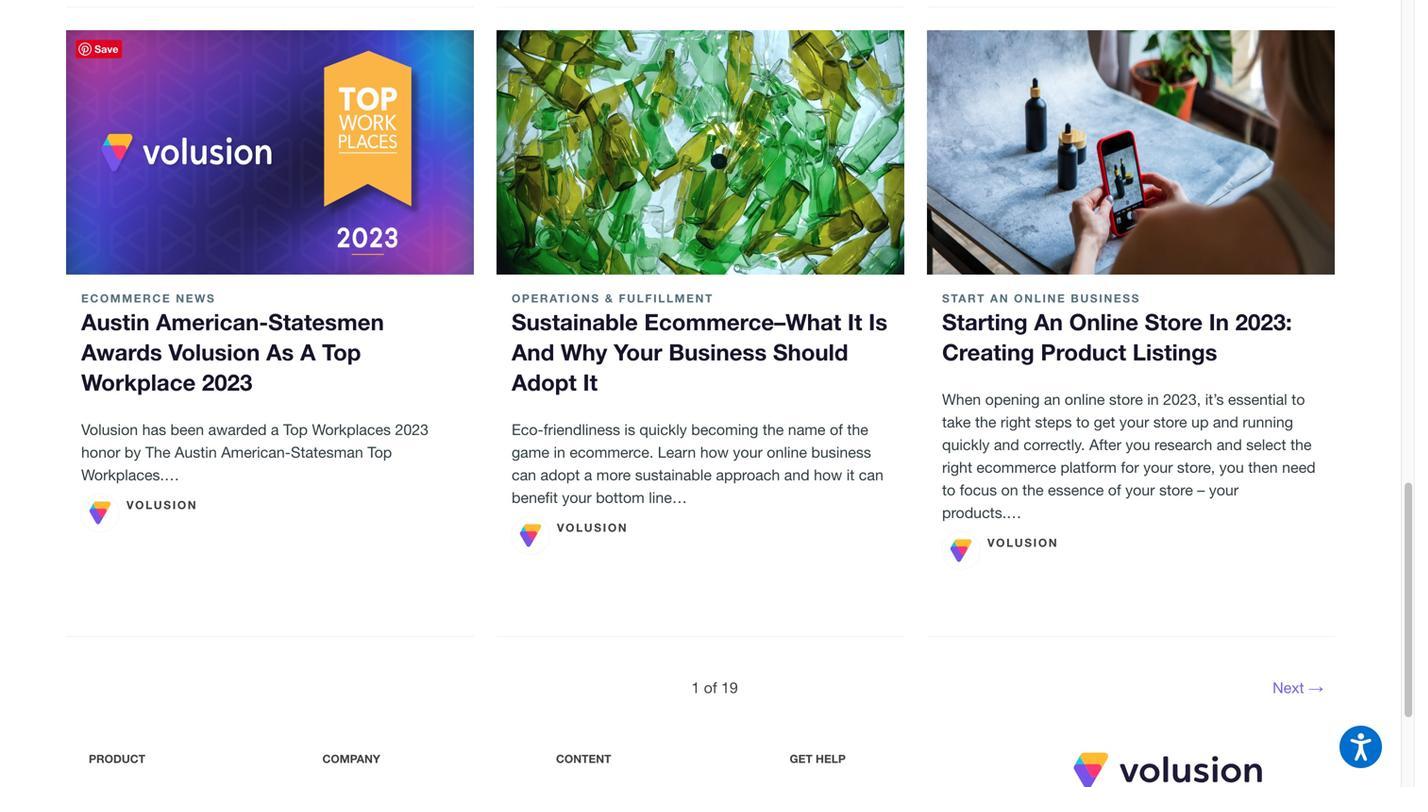 Task type: vqa. For each thing, say whether or not it's contained in the screenshot.
"reach," to the left
no



Task type: describe. For each thing, give the bounding box(es) containing it.
pagination navigation
[[62, 667, 1339, 709]]

0 horizontal spatial online
[[1014, 292, 1066, 305]]

is
[[869, 308, 888, 335]]

research
[[1155, 436, 1212, 454]]

volusion link for sustainable ecommerce–what it is and why your business should adopt it
[[512, 517, 628, 555]]

the
[[145, 444, 170, 461]]

operations & fulfillment sustainable ecommerce–what it is and why your business should adopt it
[[512, 292, 888, 396]]

quickly inside eco-friendliness is quickly becoming the name of the game in ecommerce. learn how your online business can adopt a more sustainable approach and how it can benefit your bottom line…
[[640, 421, 687, 438]]

quickly inside when opening an online store in 2023, it's essential to take the right steps to get your store up and running quickly and correctly. after you research and select the right ecommerce platform for your store, you then need to focus on the essence of your store – your products.…
[[942, 436, 990, 454]]

and left select
[[1217, 436, 1242, 454]]

bottom
[[596, 489, 645, 506]]

need
[[1282, 459, 1316, 476]]

and inside the operations & fulfillment sustainable ecommerce–what it is and why your business should adopt it
[[512, 338, 554, 365]]

0 horizontal spatial how
[[700, 444, 729, 461]]

more
[[596, 466, 631, 484]]

awarded
[[208, 421, 267, 438]]

sustainable
[[512, 308, 638, 335]]

ecommerce news austin american-statesmen awards volusion as a top workplace 2023
[[81, 292, 384, 396]]

your right –
[[1209, 481, 1239, 499]]

get
[[790, 752, 813, 766]]

name
[[788, 421, 826, 438]]

–
[[1197, 481, 1205, 499]]

1 vertical spatial store
[[1153, 413, 1187, 431]]

1 vertical spatial top
[[283, 421, 308, 438]]

business
[[811, 444, 871, 461]]

should
[[773, 338, 848, 365]]

1 horizontal spatial right
[[1001, 413, 1031, 431]]

and inside eco-friendliness is quickly becoming the name of the game in ecommerce. learn how your online business can adopt a more sustainable approach and how it can benefit your bottom line…
[[784, 466, 810, 484]]

then
[[1248, 459, 1278, 476]]

on
[[1001, 481, 1018, 499]]

it
[[847, 466, 855, 484]]

in inside when opening an online store in 2023, it's essential to take the right steps to get your store up and running quickly and correctly. after you research and select the right ecommerce platform for your store, you then need to focus on the essence of your store – your products.…
[[1147, 391, 1159, 408]]

workplace
[[81, 369, 196, 396]]

ecommerce
[[977, 459, 1056, 476]]

ecommerce.
[[570, 444, 654, 461]]

product inside start an online business starting an online store in 2023: creating product listings
[[1041, 338, 1126, 365]]

a inside the volusion has been awarded a top workplaces 2023 honor by the austin american-statesman top workplaces.…
[[271, 421, 279, 438]]

up
[[1191, 413, 1209, 431]]

take
[[942, 413, 971, 431]]

as
[[266, 338, 294, 365]]

select
[[1246, 436, 1286, 454]]

1
[[691, 679, 700, 697]]

opening
[[985, 391, 1040, 408]]

adopt
[[512, 369, 577, 396]]

1 vertical spatial online
[[1069, 308, 1139, 335]]

honor
[[81, 444, 120, 461]]

adopt
[[540, 466, 580, 484]]

0 horizontal spatial product
[[89, 752, 145, 766]]

fulfillment
[[619, 292, 714, 305]]

it's
[[1205, 391, 1224, 408]]

awards
[[81, 338, 162, 365]]

start an online business starting an online store in 2023: creating product listings
[[942, 292, 1292, 365]]

a inside ecommerce news austin american-statesmen awards volusion as a top workplace 2023
[[300, 338, 316, 365]]

volusion for sustainable ecommerce–what it is and why your business should adopt it
[[557, 521, 628, 534]]

by
[[125, 444, 141, 461]]

the up 'need'
[[1290, 436, 1312, 454]]

start
[[942, 292, 986, 305]]

next
[[1273, 679, 1304, 697]]

ecommerce–what
[[644, 308, 841, 335]]

ecommerce
[[81, 292, 171, 305]]

benefit
[[512, 489, 558, 506]]

after
[[1089, 436, 1121, 454]]

operations
[[512, 292, 600, 305]]

creating
[[942, 338, 1034, 365]]

in inside eco-friendliness is quickly becoming the name of the game in ecommerce. learn how your online business can adopt a more sustainable approach and how it can benefit your bottom line…
[[554, 444, 565, 461]]

of inside pagination 'navigation'
[[704, 679, 717, 697]]

business inside the operations & fulfillment sustainable ecommerce–what it is and why your business should adopt it
[[669, 338, 767, 365]]

been
[[170, 421, 204, 438]]

save
[[94, 43, 118, 55]]

when
[[942, 391, 981, 408]]

and down "it's"
[[1213, 413, 1238, 431]]

1 of 19
[[691, 679, 738, 697]]

1 horizontal spatial you
[[1219, 459, 1244, 476]]

the right take
[[975, 413, 996, 431]]

workplaces
[[312, 421, 391, 438]]

volusion inside ecommerce news austin american-statesmen awards volusion as a top workplace 2023
[[168, 338, 260, 365]]

sustainable
[[635, 466, 712, 484]]



Task type: locate. For each thing, give the bounding box(es) containing it.
store left –
[[1159, 481, 1193, 499]]

0 horizontal spatial quickly
[[640, 421, 687, 438]]

volusion inside the volusion has been awarded a top workplaces 2023 honor by the austin american-statesman top workplaces.…
[[81, 421, 138, 438]]

how
[[700, 444, 729, 461], [814, 466, 842, 484]]

1 vertical spatial in
[[1147, 391, 1159, 408]]

0 vertical spatial right
[[1001, 413, 1031, 431]]

business
[[1071, 292, 1140, 305], [669, 338, 767, 365]]

game
[[512, 444, 549, 461]]

2 vertical spatial an
[[1044, 391, 1061, 408]]

volusion for austin american-statesmen awards volusion as a top workplace 2023
[[127, 498, 198, 512]]

you
[[1126, 436, 1150, 454], [1219, 459, 1244, 476]]

focus
[[960, 481, 997, 499]]

when opening an online store in 2023, it's essential to take the right steps to get your store up and running quickly and correctly. after you research and select the right ecommerce platform for your store, you then need to focus on the essence of your store – your products.…
[[942, 391, 1316, 521]]

it left is
[[848, 308, 862, 335]]

of
[[830, 421, 843, 438], [1108, 481, 1121, 499], [704, 679, 717, 697]]

of inside when opening an online store in 2023, it's essential to take the right steps to get your store up and running quickly and correctly. after you research and select the right ecommerce platform for your store, you then need to focus on the essence of your store – your products.…
[[1108, 481, 1121, 499]]

0 horizontal spatial volusion link
[[81, 494, 198, 532]]

1 vertical spatial an
[[1034, 308, 1063, 335]]

sustainable ecommerce–what it is and why your business should adopt it image
[[497, 30, 904, 275]]

1 horizontal spatial business
[[1071, 292, 1140, 305]]

austin american-statesmen awards volusion as a top workplace 2023 image
[[66, 30, 474, 275]]

quickly down take
[[942, 436, 990, 454]]

1 vertical spatial product
[[89, 752, 145, 766]]

2 horizontal spatial in
[[1209, 308, 1229, 335]]

0 horizontal spatial business
[[669, 338, 767, 365]]

essential
[[1228, 391, 1287, 408]]

a right as
[[300, 338, 316, 365]]

volusion link down benefit
[[512, 517, 628, 555]]

starting an online store in 2023: creating product listings image
[[927, 30, 1335, 275]]

volusion down bottom
[[557, 521, 628, 534]]

business inside start an online business starting an online store in 2023: creating product listings
[[1071, 292, 1140, 305]]

→
[[1308, 679, 1324, 697]]

next →
[[1273, 679, 1324, 697]]

0 vertical spatial how
[[700, 444, 729, 461]]

why
[[561, 338, 607, 365]]

american- inside ecommerce news austin american-statesmen awards volusion as a top workplace 2023
[[156, 308, 268, 335]]

and up ecommerce
[[994, 436, 1019, 454]]

american-
[[156, 308, 268, 335], [221, 444, 291, 461]]

0 horizontal spatial of
[[704, 679, 717, 697]]

0 horizontal spatial a
[[271, 421, 279, 438]]

an
[[990, 292, 1009, 305], [1034, 308, 1063, 335], [1044, 391, 1061, 408]]

the
[[975, 413, 996, 431], [763, 421, 784, 438], [847, 421, 868, 438], [1290, 436, 1312, 454], [1022, 481, 1044, 499]]

1 horizontal spatial a
[[300, 338, 316, 365]]

0 horizontal spatial top
[[283, 421, 308, 438]]

essence
[[1048, 481, 1104, 499]]

your down "adopt"
[[562, 489, 592, 506]]

the up business
[[847, 421, 868, 438]]

volusion down news
[[168, 338, 260, 365]]

2 vertical spatial a
[[584, 466, 592, 484]]

top down the 'workplaces'
[[367, 444, 392, 461]]

company
[[322, 752, 380, 766]]

in left the 2023,
[[1147, 391, 1159, 408]]

right up 'focus' at right
[[942, 459, 972, 476]]

store down the 2023,
[[1153, 413, 1187, 431]]

0 horizontal spatial austin
[[81, 308, 150, 335]]

your down for at right
[[1125, 481, 1155, 499]]

2023 right the 'workplaces'
[[395, 421, 429, 438]]

news
[[176, 292, 216, 305]]

line…
[[649, 489, 687, 506]]

starting
[[942, 308, 1028, 335]]

0 vertical spatial business
[[1071, 292, 1140, 305]]

in left the 2023:
[[1209, 308, 1229, 335]]

0 vertical spatial in
[[1209, 308, 1229, 335]]

learn
[[658, 444, 696, 461]]

online
[[1014, 292, 1066, 305], [1069, 308, 1139, 335]]

in inside start an online business starting an online store in 2023: creating product listings
[[1209, 308, 1229, 335]]

0 horizontal spatial to
[[942, 481, 956, 499]]

1 vertical spatial online
[[767, 444, 807, 461]]

volusion has been awarded a top workplaces 2023 honor by the austin american-statesman top workplaces.…
[[81, 421, 429, 484]]

next → link
[[1261, 671, 1335, 705]]

the left the name
[[763, 421, 784, 438]]

eco-
[[512, 421, 544, 438]]

in up "adopt"
[[554, 444, 565, 461]]

running
[[1243, 413, 1293, 431]]

1 vertical spatial right
[[942, 459, 972, 476]]

2023 inside ecommerce news austin american-statesmen awards volusion as a top workplace 2023
[[202, 369, 252, 396]]

austin inside the volusion has been awarded a top workplaces 2023 honor by the austin american-statesman top workplaces.…
[[175, 444, 217, 461]]

2023 up awarded
[[202, 369, 252, 396]]

1 vertical spatial a
[[271, 421, 279, 438]]

1 can from the left
[[512, 466, 536, 484]]

1 vertical spatial 2023
[[395, 421, 429, 438]]

0 vertical spatial of
[[830, 421, 843, 438]]

0 horizontal spatial it
[[583, 369, 598, 396]]

can
[[512, 466, 536, 484], [859, 466, 884, 484]]

2 vertical spatial to
[[942, 481, 956, 499]]

2 horizontal spatial a
[[584, 466, 592, 484]]

0 vertical spatial 2023
[[202, 369, 252, 396]]

1 vertical spatial to
[[1076, 413, 1090, 431]]

1 horizontal spatial online
[[1069, 308, 1139, 335]]

american- down news
[[156, 308, 268, 335]]

to left the get
[[1076, 413, 1090, 431]]

quickly up learn
[[640, 421, 687, 438]]

volusion up honor
[[81, 421, 138, 438]]

is
[[624, 421, 635, 438]]

product
[[1041, 338, 1126, 365], [89, 752, 145, 766]]

for
[[1121, 459, 1139, 476]]

2023,
[[1163, 391, 1201, 408]]

1 vertical spatial austin
[[175, 444, 217, 461]]

your
[[614, 338, 662, 365]]

online
[[1065, 391, 1105, 408], [767, 444, 807, 461]]

to up running
[[1292, 391, 1305, 408]]

and
[[512, 338, 554, 365], [1213, 413, 1238, 431], [994, 436, 1019, 454], [1217, 436, 1242, 454], [784, 466, 810, 484]]

0 vertical spatial top
[[322, 338, 361, 365]]

right
[[1001, 413, 1031, 431], [942, 459, 972, 476]]

ecommerce software by volusion image
[[1071, 750, 1265, 787]]

2 horizontal spatial of
[[1108, 481, 1121, 499]]

1 vertical spatial business
[[669, 338, 767, 365]]

0 horizontal spatial 2023
[[202, 369, 252, 396]]

business down ecommerce–what
[[669, 338, 767, 365]]

your right for at right
[[1143, 459, 1173, 476]]

1 horizontal spatial product
[[1041, 338, 1126, 365]]

online up starting
[[1014, 292, 1066, 305]]

0 horizontal spatial right
[[942, 459, 972, 476]]

1 horizontal spatial 2023
[[395, 421, 429, 438]]

volusion link
[[81, 494, 198, 532], [512, 517, 628, 555], [942, 532, 1059, 570]]

how down 'becoming'
[[700, 444, 729, 461]]

a right awarded
[[271, 421, 279, 438]]

0 vertical spatial online
[[1065, 391, 1105, 408]]

can down game
[[512, 466, 536, 484]]

1 horizontal spatial quickly
[[942, 436, 990, 454]]

you up for at right
[[1126, 436, 1150, 454]]

open accessibe: accessibility options, statement and help image
[[1350, 733, 1371, 761]]

to left 'focus' at right
[[942, 481, 956, 499]]

the right on
[[1022, 481, 1044, 499]]

2 vertical spatial in
[[554, 444, 565, 461]]

2 vertical spatial of
[[704, 679, 717, 697]]

austin down ecommerce
[[81, 308, 150, 335]]

can right it in the right of the page
[[859, 466, 884, 484]]

19
[[721, 679, 738, 697]]

1 vertical spatial it
[[583, 369, 598, 396]]

1 horizontal spatial in
[[1147, 391, 1159, 408]]

2023 inside the volusion has been awarded a top workplaces 2023 honor by the austin american-statesman top workplaces.…
[[395, 421, 429, 438]]

1 horizontal spatial it
[[848, 308, 862, 335]]

your right the get
[[1120, 413, 1149, 431]]

volusion down workplaces.…
[[127, 498, 198, 512]]

2 horizontal spatial to
[[1292, 391, 1305, 408]]

online inside eco-friendliness is quickly becoming the name of the game in ecommerce. learn how your online business can adopt a more sustainable approach and how it can benefit your bottom line…
[[767, 444, 807, 461]]

volusion link down workplaces.…
[[81, 494, 198, 532]]

you left "then"
[[1219, 459, 1244, 476]]

2023:
[[1235, 308, 1292, 335]]

1 horizontal spatial to
[[1076, 413, 1090, 431]]

has
[[142, 421, 166, 438]]

an inside when opening an online store in 2023, it's essential to take the right steps to get your store up and running quickly and correctly. after you research and select the right ecommerce platform for your store, you then need to focus on the essence of your store – your products.…
[[1044, 391, 1061, 408]]

1 horizontal spatial top
[[322, 338, 361, 365]]

1 horizontal spatial austin
[[175, 444, 217, 461]]

top down the statesmen
[[322, 338, 361, 365]]

volusion for starting an online store in 2023: creating product listings
[[987, 536, 1059, 549]]

1 vertical spatial american-
[[221, 444, 291, 461]]

2 vertical spatial store
[[1159, 481, 1193, 499]]

&
[[605, 292, 614, 305]]

0 vertical spatial to
[[1292, 391, 1305, 408]]

online inside when opening an online store in 2023, it's essential to take the right steps to get your store up and running quickly and correctly. after you research and select the right ecommerce platform for your store, you then need to focus on the essence of your store – your products.…
[[1065, 391, 1105, 408]]

1 vertical spatial you
[[1219, 459, 1244, 476]]

of down for at right
[[1108, 481, 1121, 499]]

your
[[1120, 413, 1149, 431], [733, 444, 763, 461], [1143, 459, 1173, 476], [1125, 481, 1155, 499], [1209, 481, 1239, 499], [562, 489, 592, 506]]

austin
[[81, 308, 150, 335], [175, 444, 217, 461]]

volusion link for austin american-statesmen awards volusion as a top workplace 2023
[[81, 494, 198, 532]]

0 horizontal spatial you
[[1126, 436, 1150, 454]]

volusion
[[168, 338, 260, 365], [81, 421, 138, 438], [127, 498, 198, 512], [557, 521, 628, 534], [987, 536, 1059, 549]]

an up steps
[[1044, 391, 1061, 408]]

get
[[1094, 413, 1115, 431]]

volusion link for starting an online store in 2023: creating product listings
[[942, 532, 1059, 570]]

online up the get
[[1065, 391, 1105, 408]]

austin inside ecommerce news austin american-statesmen awards volusion as a top workplace 2023
[[81, 308, 150, 335]]

2 can from the left
[[859, 466, 884, 484]]

0 vertical spatial online
[[1014, 292, 1066, 305]]

american- inside the volusion has been awarded a top workplaces 2023 honor by the austin american-statesman top workplaces.…
[[221, 444, 291, 461]]

top
[[322, 338, 361, 365], [283, 421, 308, 438], [367, 444, 392, 461]]

top inside ecommerce news austin american-statesmen awards volusion as a top workplace 2023
[[322, 338, 361, 365]]

correctly.
[[1024, 436, 1085, 454]]

becoming
[[691, 421, 758, 438]]

it down why
[[583, 369, 598, 396]]

your up approach
[[733, 444, 763, 461]]

store up the get
[[1109, 391, 1143, 408]]

1 horizontal spatial online
[[1065, 391, 1105, 408]]

of up business
[[830, 421, 843, 438]]

store,
[[1177, 459, 1215, 476]]

a inside eco-friendliness is quickly becoming the name of the game in ecommerce. learn how your online business can adopt a more sustainable approach and how it can benefit your bottom line…
[[584, 466, 592, 484]]

platform
[[1061, 459, 1117, 476]]

0 vertical spatial store
[[1109, 391, 1143, 408]]

0 vertical spatial austin
[[81, 308, 150, 335]]

0 vertical spatial american-
[[156, 308, 268, 335]]

1 horizontal spatial of
[[830, 421, 843, 438]]

how left it in the right of the page
[[814, 466, 842, 484]]

0 vertical spatial product
[[1041, 338, 1126, 365]]

online left store
[[1069, 308, 1139, 335]]

0 horizontal spatial can
[[512, 466, 536, 484]]

an right starting
[[1034, 308, 1063, 335]]

of right 1
[[704, 679, 717, 697]]

help
[[816, 752, 846, 766]]

store
[[1145, 308, 1203, 335]]

steps
[[1035, 413, 1072, 431]]

approach
[[716, 466, 780, 484]]

1 vertical spatial how
[[814, 466, 842, 484]]

products.…
[[942, 504, 1022, 521]]

content
[[556, 752, 611, 766]]

2 horizontal spatial top
[[367, 444, 392, 461]]

statesman
[[291, 444, 363, 461]]

right down opening
[[1001, 413, 1031, 431]]

top up statesman
[[283, 421, 308, 438]]

1 horizontal spatial volusion link
[[512, 517, 628, 555]]

and down the name
[[784, 466, 810, 484]]

2 horizontal spatial volusion link
[[942, 532, 1059, 570]]

0 horizontal spatial in
[[554, 444, 565, 461]]

get help
[[790, 752, 846, 766]]

online down the name
[[767, 444, 807, 461]]

austin down "been"
[[175, 444, 217, 461]]

business up listings
[[1071, 292, 1140, 305]]

0 vertical spatial it
[[848, 308, 862, 335]]

volusion down the products.…
[[987, 536, 1059, 549]]

2 vertical spatial top
[[367, 444, 392, 461]]

listings
[[1133, 338, 1217, 365]]

a left more
[[584, 466, 592, 484]]

eco-friendliness is quickly becoming the name of the game in ecommerce. learn how your online business can adopt a more sustainable approach and how it can benefit your bottom line…
[[512, 421, 884, 506]]

0 vertical spatial you
[[1126, 436, 1150, 454]]

0 vertical spatial a
[[300, 338, 316, 365]]

volusion link down the products.…
[[942, 532, 1059, 570]]

0 vertical spatial an
[[990, 292, 1009, 305]]

1 horizontal spatial how
[[814, 466, 842, 484]]

to
[[1292, 391, 1305, 408], [1076, 413, 1090, 431], [942, 481, 956, 499]]

friendliness
[[544, 421, 620, 438]]

1 vertical spatial of
[[1108, 481, 1121, 499]]

of inside eco-friendliness is quickly becoming the name of the game in ecommerce. learn how your online business can adopt a more sustainable approach and how it can benefit your bottom line…
[[830, 421, 843, 438]]

1 horizontal spatial can
[[859, 466, 884, 484]]

in
[[1209, 308, 1229, 335], [1147, 391, 1159, 408], [554, 444, 565, 461]]

and up adopt
[[512, 338, 554, 365]]

0 horizontal spatial online
[[767, 444, 807, 461]]

american- down awarded
[[221, 444, 291, 461]]

an up starting
[[990, 292, 1009, 305]]

statesmen
[[268, 308, 384, 335]]

workplaces.…
[[81, 466, 179, 484]]



